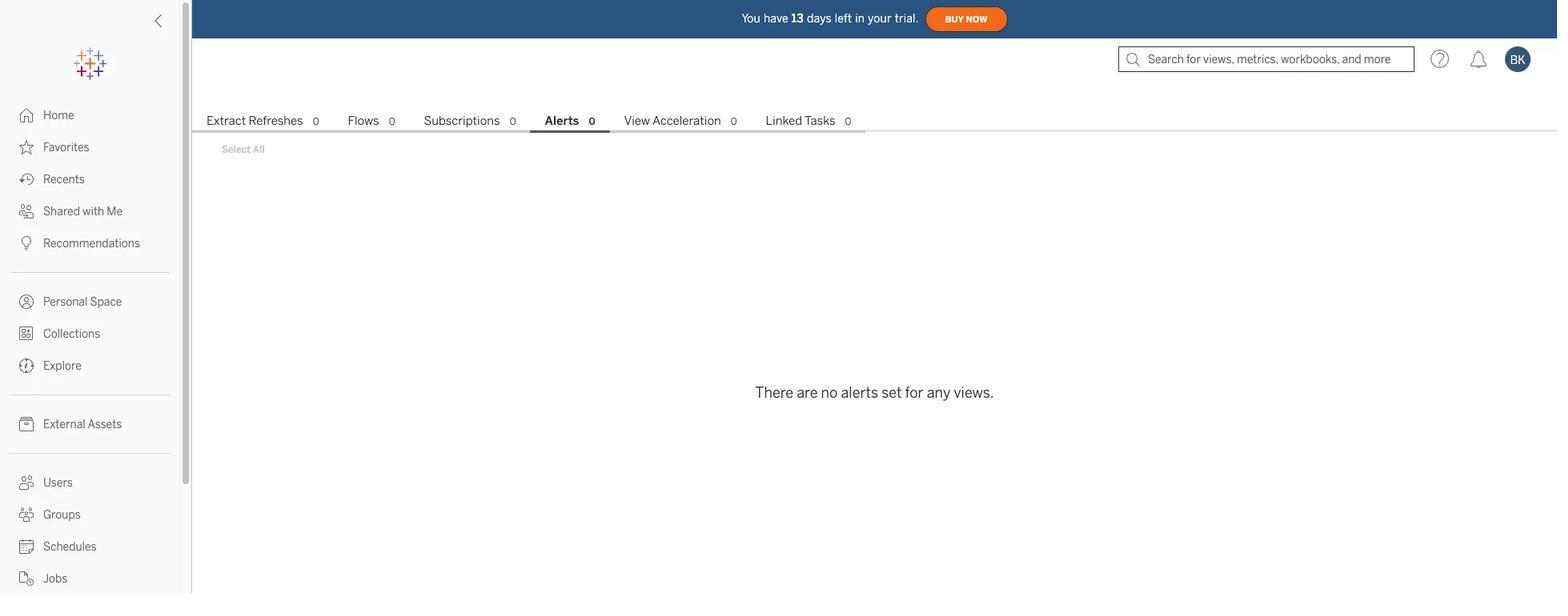 Task type: vqa. For each thing, say whether or not it's contained in the screenshot.
the Data within the DATA LABELS link
no



Task type: describe. For each thing, give the bounding box(es) containing it.
schedules
[[43, 540, 97, 554]]

favorites link
[[0, 131, 179, 163]]

buy now
[[945, 14, 988, 24]]

view
[[624, 114, 650, 128]]

have
[[764, 12, 788, 25]]

with
[[83, 205, 104, 219]]

space
[[90, 295, 122, 309]]

0 for view acceleration
[[731, 116, 737, 127]]

select all
[[222, 144, 265, 155]]

extract
[[207, 114, 246, 128]]

acceleration
[[652, 114, 721, 128]]

all
[[253, 144, 265, 155]]

jobs
[[43, 572, 67, 586]]

select
[[222, 144, 251, 155]]

you
[[742, 12, 760, 25]]

select all button
[[211, 140, 275, 159]]

navigation panel element
[[0, 48, 179, 593]]

shared with me
[[43, 205, 123, 219]]

0 for linked tasks
[[845, 116, 851, 127]]

days
[[807, 12, 832, 25]]

tasks
[[805, 114, 835, 128]]

linked
[[766, 114, 802, 128]]

0 for extract refreshes
[[313, 116, 319, 127]]

there
[[755, 384, 794, 401]]

any
[[927, 384, 951, 401]]

home
[[43, 109, 74, 122]]

collections
[[43, 327, 100, 341]]

users
[[43, 476, 73, 490]]

explore
[[43, 359, 82, 373]]

view acceleration
[[624, 114, 721, 128]]

external assets
[[43, 418, 122, 432]]

favorites
[[43, 141, 89, 155]]

views.
[[954, 384, 994, 401]]

recommendations link
[[0, 227, 179, 259]]

for
[[905, 384, 924, 401]]

there are no alerts set for any views. main content
[[192, 80, 1557, 593]]

0 for flows
[[389, 116, 395, 127]]

explore link
[[0, 350, 179, 382]]

there are no alerts set for any views.
[[755, 384, 994, 401]]

groups link
[[0, 499, 179, 531]]

are
[[797, 384, 818, 401]]

collections link
[[0, 318, 179, 350]]

extract refreshes
[[207, 114, 303, 128]]

alerts
[[545, 114, 579, 128]]

schedules link
[[0, 531, 179, 563]]



Task type: locate. For each thing, give the bounding box(es) containing it.
main navigation. press the up and down arrow keys to access links. element
[[0, 99, 179, 593]]

0 right flows
[[389, 116, 395, 127]]

external assets link
[[0, 408, 179, 440]]

0
[[313, 116, 319, 127], [389, 116, 395, 127], [510, 116, 516, 127], [589, 116, 595, 127], [731, 116, 737, 127], [845, 116, 851, 127]]

set
[[882, 384, 902, 401]]

shared with me link
[[0, 195, 179, 227]]

subscriptions
[[424, 114, 500, 128]]

refreshes
[[249, 114, 303, 128]]

0 right tasks
[[845, 116, 851, 127]]

me
[[107, 205, 123, 219]]

recents
[[43, 173, 85, 187]]

0 right alerts
[[589, 116, 595, 127]]

0 right refreshes
[[313, 116, 319, 127]]

jobs link
[[0, 563, 179, 593]]

navigation containing extract refreshes
[[192, 109, 1557, 133]]

buy
[[945, 14, 964, 24]]

left
[[835, 12, 852, 25]]

6 0 from the left
[[845, 116, 851, 127]]

navigation
[[192, 109, 1557, 133]]

buy now button
[[925, 6, 1008, 32]]

linked tasks
[[766, 114, 835, 128]]

0 for alerts
[[589, 116, 595, 127]]

your
[[868, 12, 892, 25]]

1 0 from the left
[[313, 116, 319, 127]]

0 for subscriptions
[[510, 116, 516, 127]]

alerts
[[841, 384, 878, 401]]

personal space link
[[0, 286, 179, 318]]

home link
[[0, 99, 179, 131]]

flows
[[348, 114, 379, 128]]

now
[[966, 14, 988, 24]]

groups
[[43, 508, 81, 522]]

13
[[792, 12, 804, 25]]

personal space
[[43, 295, 122, 309]]

trial.
[[895, 12, 919, 25]]

Search for views, metrics, workbooks, and more text field
[[1118, 46, 1415, 72]]

recents link
[[0, 163, 179, 195]]

5 0 from the left
[[731, 116, 737, 127]]

personal
[[43, 295, 88, 309]]

shared
[[43, 205, 80, 219]]

you have 13 days left in your trial.
[[742, 12, 919, 25]]

assets
[[88, 418, 122, 432]]

users link
[[0, 467, 179, 499]]

external
[[43, 418, 85, 432]]

no
[[821, 384, 838, 401]]

3 0 from the left
[[510, 116, 516, 127]]

recommendations
[[43, 237, 140, 251]]

in
[[855, 12, 865, 25]]

0 right acceleration on the top left
[[731, 116, 737, 127]]

2 0 from the left
[[389, 116, 395, 127]]

0 left alerts
[[510, 116, 516, 127]]

sub-spaces tab list
[[192, 112, 1557, 133]]

4 0 from the left
[[589, 116, 595, 127]]



